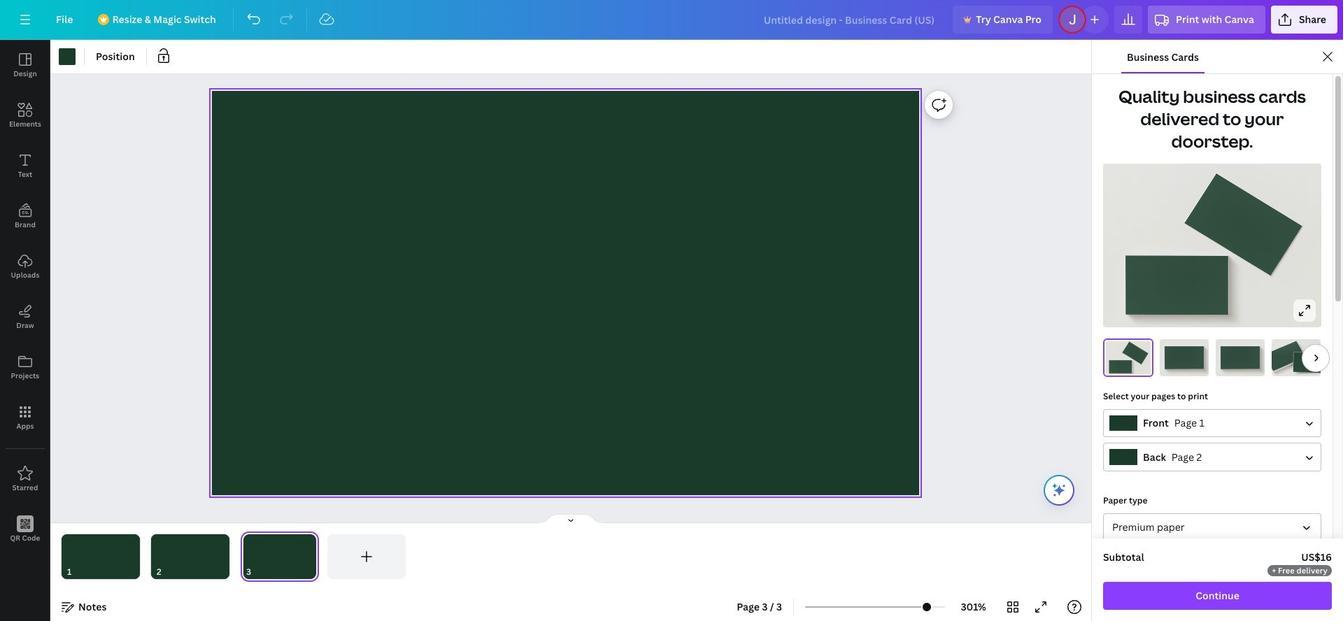 Task type: vqa. For each thing, say whether or not it's contained in the screenshot.
'You'
no



Task type: locate. For each thing, give the bounding box(es) containing it.
side panel tab list
[[0, 40, 50, 555]]

Zoom button
[[951, 596, 996, 619]]

canva assistant image
[[1051, 482, 1068, 499]]

Design title text field
[[753, 6, 947, 34]]

Page title text field
[[257, 565, 263, 579]]

main menu bar
[[0, 0, 1343, 40]]

hide pages image
[[537, 514, 605, 525]]



Task type: describe. For each thing, give the bounding box(es) containing it.
#1a3b29 image
[[59, 48, 76, 65]]

page 3 image
[[241, 535, 319, 579]]



